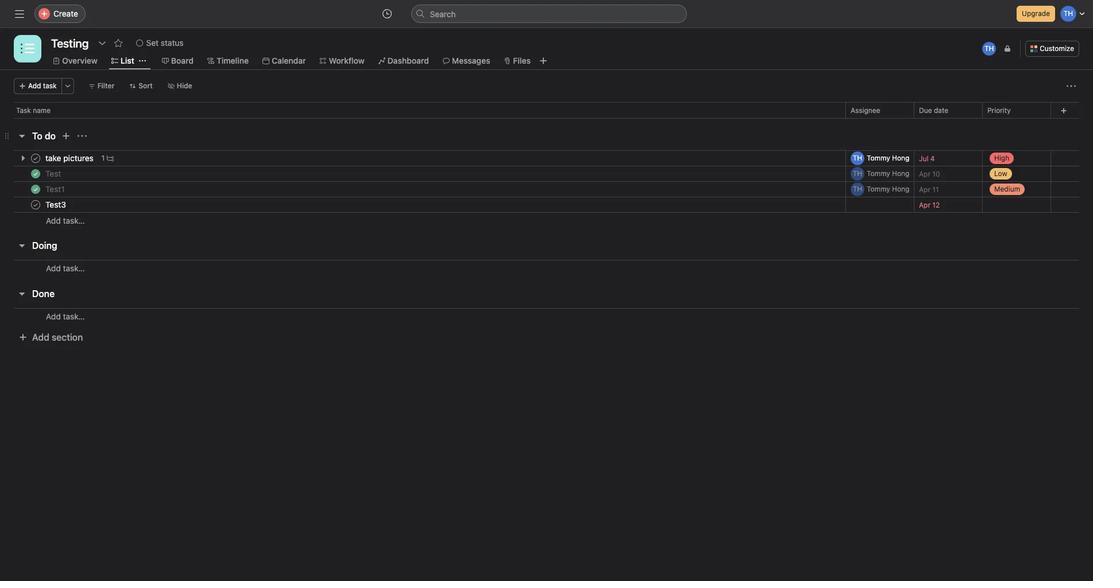 Task type: vqa. For each thing, say whether or not it's contained in the screenshot.
the tommy hong related to Apr 10
yes



Task type: locate. For each thing, give the bounding box(es) containing it.
add task…
[[46, 216, 85, 225], [46, 264, 85, 273], [46, 312, 85, 322]]

board link
[[162, 55, 194, 67]]

add task… button up section
[[46, 311, 85, 323]]

high button
[[983, 148, 1051, 169]]

3 add task… from the top
[[46, 312, 85, 322]]

collapse task list for this section image left done button
[[17, 290, 26, 299]]

th right details image
[[853, 169, 862, 178]]

done button
[[32, 284, 55, 304]]

1 subtask image
[[107, 155, 114, 162]]

history image
[[382, 9, 391, 18]]

add down doing button
[[46, 264, 61, 273]]

1 collapse task list for this section image from the top
[[17, 132, 26, 141]]

None text field
[[48, 33, 92, 53]]

completed image inside test3 cell
[[29, 198, 43, 212]]

0 vertical spatial task…
[[63, 216, 85, 225]]

1 vertical spatial add task… row
[[0, 260, 1093, 282]]

1 hong from the top
[[892, 154, 910, 163]]

2 completed image from the top
[[29, 167, 43, 181]]

2 tommy from the top
[[867, 169, 890, 178]]

upgrade button
[[1017, 6, 1055, 22]]

calendar link
[[263, 55, 306, 67]]

collapse task list for this section image left to
[[17, 132, 26, 141]]

1 task… from the top
[[63, 216, 85, 225]]

add tab image
[[539, 56, 548, 65]]

1 tommy from the top
[[867, 154, 890, 163]]

done
[[32, 289, 55, 299]]

completed image
[[29, 152, 43, 165], [29, 167, 43, 181], [29, 183, 43, 196], [29, 198, 43, 212]]

customize
[[1040, 44, 1074, 53]]

1 vertical spatial collapse task list for this section image
[[17, 241, 26, 250]]

take pictures text field
[[43, 153, 97, 164]]

hong for apr 10
[[892, 169, 910, 178]]

2 vertical spatial collapse task list for this section image
[[17, 290, 26, 299]]

1 vertical spatial th
[[853, 169, 862, 178]]

11
[[933, 185, 939, 194]]

task name
[[16, 106, 51, 115]]

take pictures cell
[[0, 151, 846, 167]]

0 vertical spatial apr
[[919, 170, 931, 178]]

messages
[[452, 56, 490, 65]]

header to do tree grid
[[0, 148, 1093, 229]]

completed image left test1 text box
[[29, 183, 43, 196]]

hong inside button
[[892, 154, 910, 163]]

1 vertical spatial add task… button
[[46, 263, 85, 275]]

0 vertical spatial tommy hong
[[867, 154, 910, 163]]

2 add task… button from the top
[[46, 263, 85, 275]]

collapse task list for this section image
[[17, 132, 26, 141], [17, 241, 26, 250], [17, 290, 26, 299]]

1 vertical spatial completed checkbox
[[29, 167, 43, 181]]

apr 12 row
[[0, 195, 1093, 215]]

3 add task… button from the top
[[46, 311, 85, 323]]

customize button
[[1026, 41, 1079, 57]]

th
[[985, 44, 994, 53], [853, 169, 862, 178], [853, 185, 862, 194]]

th left manage members image
[[985, 44, 994, 53]]

apr
[[919, 170, 931, 178], [919, 185, 931, 194], [919, 201, 931, 209]]

0 vertical spatial collapse task list for this section image
[[17, 132, 26, 141]]

1 vertical spatial apr
[[919, 185, 931, 194]]

apr left 11
[[919, 185, 931, 194]]

Test text field
[[43, 168, 64, 180]]

add task… row
[[0, 213, 1093, 229], [0, 260, 1093, 282], [0, 308, 1093, 330]]

hong left 'apr 11' at the top of the page
[[892, 185, 910, 194]]

add up add section button
[[46, 312, 61, 322]]

list link
[[111, 55, 134, 67]]

tommy
[[867, 154, 890, 163], [867, 169, 890, 178], [867, 185, 890, 194]]

upgrade
[[1022, 9, 1050, 18]]

2 apr from the top
[[919, 185, 931, 194]]

add down test3 text box
[[46, 216, 61, 225]]

filter button
[[83, 78, 120, 94]]

tommy hong inside button
[[867, 154, 910, 163]]

add task
[[28, 82, 57, 90]]

add inside header to do tree grid
[[46, 216, 61, 225]]

Completed checkbox
[[29, 152, 43, 165], [29, 167, 43, 181], [29, 198, 43, 212]]

timeline
[[217, 56, 249, 65]]

task…
[[63, 216, 85, 225], [63, 264, 85, 273], [63, 312, 85, 322]]

2 vertical spatial completed checkbox
[[29, 198, 43, 212]]

0 vertical spatial tommy
[[867, 154, 890, 163]]

add task… inside header to do tree grid
[[46, 216, 85, 225]]

1 add task… from the top
[[46, 216, 85, 225]]

add task button
[[14, 78, 62, 94]]

0 vertical spatial add task… button
[[46, 215, 85, 227]]

workflow link
[[320, 55, 365, 67]]

filter
[[97, 82, 114, 90]]

4 completed image from the top
[[29, 198, 43, 212]]

add
[[28, 82, 41, 90], [46, 216, 61, 225], [46, 264, 61, 273], [46, 312, 61, 322], [32, 333, 49, 343]]

create button
[[34, 5, 86, 23]]

task… inside header to do tree grid
[[63, 216, 85, 225]]

add task… down doing button
[[46, 264, 85, 273]]

set status button
[[131, 35, 189, 51]]

row
[[0, 102, 1093, 124], [14, 118, 1079, 119], [0, 148, 1093, 169], [0, 164, 1093, 184], [0, 179, 1093, 200]]

list image
[[21, 42, 34, 56]]

add task… up section
[[46, 312, 85, 322]]

completed checkbox inside test3 cell
[[29, 198, 43, 212]]

task… for third "add task…" row
[[63, 312, 85, 322]]

task… for 2nd "add task…" row
[[63, 264, 85, 273]]

low button
[[983, 164, 1051, 184]]

1 vertical spatial task…
[[63, 264, 85, 273]]

test3 cell
[[0, 197, 846, 213]]

add to starred image
[[113, 38, 123, 48]]

2 vertical spatial add task… button
[[46, 311, 85, 323]]

hong down tommy hong button
[[892, 169, 910, 178]]

add task… button
[[46, 215, 85, 227], [46, 263, 85, 275], [46, 311, 85, 323]]

2 vertical spatial tommy
[[867, 185, 890, 194]]

10
[[933, 170, 940, 178]]

1 vertical spatial tommy
[[867, 169, 890, 178]]

completed image down completed option
[[29, 198, 43, 212]]

0 vertical spatial add task…
[[46, 216, 85, 225]]

jul
[[919, 154, 929, 163]]

0 vertical spatial completed checkbox
[[29, 152, 43, 165]]

3 tommy from the top
[[867, 185, 890, 194]]

collapse task list for this section image for 2nd "add task…" row
[[17, 241, 26, 250]]

2 vertical spatial add task… row
[[0, 308, 1093, 330]]

1 apr from the top
[[919, 170, 931, 178]]

apr left 10
[[919, 170, 931, 178]]

add a task to this section image
[[61, 132, 71, 141]]

0 vertical spatial hong
[[892, 154, 910, 163]]

1 add task… button from the top
[[46, 215, 85, 227]]

completed image inside the 'test1' cell
[[29, 183, 43, 196]]

completed image right expand subtask list for the task take pictures
[[29, 152, 43, 165]]

more actions image
[[1067, 82, 1076, 91]]

3 completed image from the top
[[29, 183, 43, 196]]

2 hong from the top
[[892, 169, 910, 178]]

add task… down test3 text box
[[46, 216, 85, 225]]

timeline link
[[207, 55, 249, 67]]

2 vertical spatial add task…
[[46, 312, 85, 322]]

hong
[[892, 154, 910, 163], [892, 169, 910, 178], [892, 185, 910, 194]]

2 tommy hong from the top
[[867, 169, 910, 178]]

0 vertical spatial th
[[985, 44, 994, 53]]

2 vertical spatial tommy hong
[[867, 185, 910, 194]]

add field image
[[1060, 107, 1067, 114]]

3 apr from the top
[[919, 201, 931, 209]]

add left section
[[32, 333, 49, 343]]

2 completed checkbox from the top
[[29, 167, 43, 181]]

3 completed checkbox from the top
[[29, 198, 43, 212]]

collapse task list for this section image left doing
[[17, 241, 26, 250]]

1 tommy hong from the top
[[867, 154, 910, 163]]

2 vertical spatial task…
[[63, 312, 85, 322]]

1 completed checkbox from the top
[[29, 152, 43, 165]]

3 task… from the top
[[63, 312, 85, 322]]

2 add task… from the top
[[46, 264, 85, 273]]

completed checkbox for apr 10
[[29, 167, 43, 181]]

create
[[53, 9, 78, 18]]

add task… button down doing button
[[46, 263, 85, 275]]

completed checkbox right expand subtask list for the task take pictures
[[29, 152, 43, 165]]

completed image for apr 12
[[29, 198, 43, 212]]

tommy hong
[[867, 154, 910, 163], [867, 169, 910, 178], [867, 185, 910, 194]]

3 collapse task list for this section image from the top
[[17, 290, 26, 299]]

status
[[161, 38, 184, 48]]

2 vertical spatial apr
[[919, 201, 931, 209]]

apr inside apr 12 row
[[919, 201, 931, 209]]

1 completed image from the top
[[29, 152, 43, 165]]

assignee
[[851, 106, 880, 115]]

task
[[16, 106, 31, 115]]

1 vertical spatial add task…
[[46, 264, 85, 273]]

apr for apr 11
[[919, 185, 931, 194]]

add left task
[[28, 82, 41, 90]]

apr for apr 12
[[919, 201, 931, 209]]

1 vertical spatial tommy hong
[[867, 169, 910, 178]]

3 tommy hong from the top
[[867, 185, 910, 194]]

details image
[[832, 171, 839, 178]]

apr left the 12
[[919, 201, 931, 209]]

completed image up completed option
[[29, 167, 43, 181]]

2 vertical spatial th
[[853, 185, 862, 194]]

Test3 text field
[[43, 199, 69, 211]]

completed checkbox inside test cell
[[29, 167, 43, 181]]

tommy inside button
[[867, 154, 890, 163]]

medium
[[994, 185, 1020, 194]]

expand subtask list for the task take pictures image
[[18, 154, 28, 163]]

3 hong from the top
[[892, 185, 910, 194]]

completed checkbox down completed option
[[29, 198, 43, 212]]

hong left the jul
[[892, 154, 910, 163]]

completed checkbox up completed option
[[29, 167, 43, 181]]

2 task… from the top
[[63, 264, 85, 273]]

th down tommy hong button
[[853, 185, 862, 194]]

1 vertical spatial hong
[[892, 169, 910, 178]]

add section
[[32, 333, 83, 343]]

2 collapse task list for this section image from the top
[[17, 241, 26, 250]]

workflow
[[329, 56, 365, 65]]

add for third "add task…" row from the bottom
[[46, 216, 61, 225]]

list
[[121, 56, 134, 65]]

jul 4
[[919, 154, 935, 163]]

to do button
[[32, 126, 56, 146]]

0 vertical spatial add task… row
[[0, 213, 1093, 229]]

dashboard link
[[378, 55, 429, 67]]

add task… button down test3 text box
[[46, 215, 85, 227]]

Completed checkbox
[[29, 183, 43, 196]]

2 vertical spatial hong
[[892, 185, 910, 194]]

completed image inside test cell
[[29, 167, 43, 181]]

1 add task… row from the top
[[0, 213, 1093, 229]]

files
[[513, 56, 531, 65]]



Task type: describe. For each thing, give the bounding box(es) containing it.
calendar
[[272, 56, 306, 65]]

th for apr 11
[[853, 185, 862, 194]]

messages link
[[443, 55, 490, 67]]

hide button
[[162, 78, 197, 94]]

tommy hong button
[[851, 152, 912, 165]]

do
[[45, 131, 56, 141]]

task
[[43, 82, 57, 90]]

task… for third "add task…" row from the bottom
[[63, 216, 85, 225]]

high
[[994, 154, 1009, 163]]

collapse task list for this section image for third "add task…" row
[[17, 290, 26, 299]]

add task… button for collapse task list for this section icon associated with third "add task…" row
[[46, 311, 85, 323]]

tommy hong for apr 11
[[867, 185, 910, 194]]

overview link
[[53, 55, 98, 67]]

more actions image
[[64, 83, 71, 90]]

tab actions image
[[139, 57, 146, 64]]

expand sidebar image
[[15, 9, 24, 18]]

Search tasks, projects, and more text field
[[411, 5, 687, 23]]

completed checkbox inside 'take pictures' cell
[[29, 152, 43, 165]]

test cell
[[0, 166, 846, 182]]

tommy for apr 11
[[867, 185, 890, 194]]

sort button
[[124, 78, 158, 94]]

3 add task… row from the top
[[0, 308, 1093, 330]]

add section button
[[14, 327, 88, 348]]

12
[[933, 201, 940, 209]]

section
[[52, 333, 83, 343]]

doing button
[[32, 236, 57, 256]]

more section actions image
[[77, 132, 87, 141]]

low
[[994, 169, 1007, 178]]

add for third "add task…" row
[[46, 312, 61, 322]]

show options image
[[97, 38, 107, 48]]

th inside button
[[985, 44, 994, 53]]

set
[[146, 38, 159, 48]]

row containing tommy hong
[[0, 148, 1093, 169]]

add task… for collapse task list for this section icon associated with third "add task…" row
[[46, 312, 85, 322]]

test1 cell
[[0, 182, 846, 198]]

add for 2nd "add task…" row
[[46, 264, 61, 273]]

dashboard
[[388, 56, 429, 65]]

manage members image
[[1004, 45, 1011, 52]]

row containing assignee
[[0, 102, 1093, 124]]

completed checkbox for apr 12
[[29, 198, 43, 212]]

completed image inside 'take pictures' cell
[[29, 152, 43, 165]]

name
[[33, 106, 51, 115]]

doing
[[32, 241, 57, 251]]

Test1 text field
[[43, 184, 68, 195]]

to
[[32, 131, 42, 141]]

board
[[171, 56, 194, 65]]

apr 11
[[919, 185, 939, 194]]

th button
[[981, 41, 997, 57]]

tommy hong for apr 10
[[867, 169, 910, 178]]

apr for apr 10
[[919, 170, 931, 178]]

apr 12
[[919, 201, 940, 209]]

overview
[[62, 56, 98, 65]]

set status
[[146, 38, 184, 48]]

to do
[[32, 131, 56, 141]]

completed image for apr 10
[[29, 167, 43, 181]]

due
[[919, 106, 932, 115]]

date
[[934, 106, 948, 115]]

2 add task… row from the top
[[0, 260, 1093, 282]]

sort
[[139, 82, 153, 90]]

files link
[[504, 55, 531, 67]]

move tasks between sections image
[[811, 171, 818, 178]]

medium button
[[983, 179, 1051, 200]]

hide
[[177, 82, 192, 90]]

4
[[931, 154, 935, 163]]

due date
[[919, 106, 948, 115]]

priority
[[988, 106, 1011, 115]]

tommy for apr 10
[[867, 169, 890, 178]]

apr 10
[[919, 170, 940, 178]]

completed image for apr 11
[[29, 183, 43, 196]]

hong for apr 11
[[892, 185, 910, 194]]

add task… button for collapse task list for this section icon related to 2nd "add task…" row
[[46, 263, 85, 275]]

add task… for collapse task list for this section icon related to 2nd "add task…" row
[[46, 264, 85, 273]]

th for apr 10
[[853, 169, 862, 178]]



